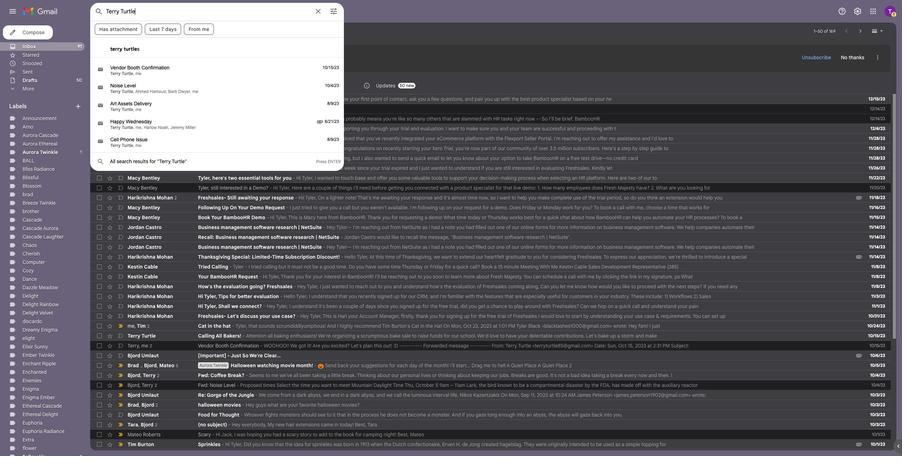 Task type: describe. For each thing, give the bounding box(es) containing it.
toggle split pane mode image
[[871, 27, 879, 35]]

13 row from the top
[[90, 213, 891, 222]]

11 row from the top
[[90, 193, 891, 203]]

25 row from the top
[[90, 331, 891, 341]]

5 row from the top
[[90, 134, 891, 143]]

10 row from the top
[[90, 183, 891, 193]]

inbox tip region
[[96, 44, 891, 72]]

6 not important switch from the top
[[117, 155, 124, 162]]

gmail image
[[23, 4, 61, 18]]

has attachment image for 11th row from the bottom
[[856, 352, 863, 359]]

8 row from the top
[[90, 163, 891, 173]]

1 row from the top
[[90, 94, 891, 104]]

14 row from the top
[[90, 222, 891, 232]]

37 row from the top
[[90, 449, 891, 456]]

6 row from the top
[[90, 143, 891, 153]]

20 row from the top
[[90, 282, 891, 292]]

29 row from the top
[[90, 371, 891, 380]]

oct 15, 2023, 2:31 pm element
[[323, 65, 339, 70]]

search refinement toolbar list box
[[91, 21, 344, 37]]

23 row from the top
[[90, 311, 891, 321]]

oct 4, 2023, 9:46 am element
[[325, 83, 339, 88]]

aug 9, 2023, 8:00 pm element
[[327, 101, 339, 106]]

image.png image
[[317, 118, 324, 124]]

17 row from the top
[[90, 252, 891, 262]]

9 row from the top
[[90, 173, 891, 183]]

support image
[[838, 7, 847, 16]]

34 row from the top
[[90, 420, 891, 430]]

has attachment image for 11th row
[[856, 194, 863, 201]]

35 row from the top
[[90, 430, 891, 440]]

30 row from the top
[[90, 380, 891, 390]]

12 row from the top
[[90, 203, 891, 213]]

27 row from the top
[[90, 351, 891, 361]]

24 row from the top
[[90, 321, 891, 331]]

3 row from the top
[[90, 114, 891, 124]]

31 row from the top
[[90, 390, 891, 400]]

jun 21, 2023, 10:14 am element
[[325, 119, 339, 124]]

7 not important switch from the top
[[117, 165, 124, 172]]

28 row from the top
[[90, 361, 891, 371]]

settings image
[[854, 7, 862, 16]]

Search mail text field
[[106, 8, 310, 15]]

32 row from the top
[[90, 400, 891, 410]]

5 not important switch from the top
[[117, 145, 124, 152]]

clear search image
[[311, 4, 325, 18]]



Task type: locate. For each thing, give the bounding box(es) containing it.
19 row from the top
[[90, 272, 891, 282]]

2 row from the top
[[90, 104, 891, 114]]

21 row from the top
[[90, 292, 891, 301]]

3 not important switch from the top
[[117, 125, 124, 132]]

row
[[90, 94, 891, 104], [90, 104, 891, 114], [90, 114, 891, 124], [90, 124, 891, 134], [90, 134, 891, 143], [90, 143, 891, 153], [90, 153, 891, 163], [90, 163, 891, 173], [90, 173, 891, 183], [90, 183, 891, 193], [90, 193, 891, 203], [90, 203, 891, 213], [90, 213, 891, 222], [90, 222, 891, 232], [90, 232, 891, 242], [90, 242, 891, 252], [90, 252, 891, 262], [90, 262, 891, 272], [90, 272, 891, 282], [90, 282, 891, 292], [90, 292, 891, 301], [90, 301, 891, 311], [90, 311, 891, 321], [90, 321, 891, 331], [90, 331, 891, 341], [90, 341, 891, 351], [90, 351, 891, 361], [90, 361, 891, 371], [90, 371, 891, 380], [90, 380, 891, 390], [90, 390, 891, 400], [90, 400, 891, 410], [90, 410, 891, 420], [90, 420, 891, 430], [90, 430, 891, 440], [90, 440, 891, 449], [90, 449, 891, 456]]

updates, 50 new messages, tab
[[358, 77, 447, 94]]

1 has attachment image from the top
[[856, 194, 863, 201]]

2 has attachment image from the top
[[856, 352, 863, 359]]

🎃 image
[[318, 363, 324, 369]]

search mail image
[[93, 5, 105, 18]]

15 row from the top
[[90, 232, 891, 242]]

7 row from the top
[[90, 153, 891, 163]]

22 row from the top
[[90, 301, 891, 311]]

not important switch
[[117, 96, 124, 103], [117, 115, 124, 122], [117, 125, 124, 132], [117, 135, 124, 142], [117, 145, 124, 152], [117, 155, 124, 162], [117, 165, 124, 172]]

list box
[[91, 40, 344, 165]]

33 row from the top
[[90, 410, 891, 420]]

36 row from the top
[[90, 440, 891, 449]]

heading
[[9, 103, 75, 110]]

None checkbox
[[96, 204, 103, 211], [96, 234, 103, 241], [96, 253, 103, 261], [96, 263, 103, 270], [96, 273, 103, 280], [96, 293, 103, 300], [96, 303, 103, 310], [96, 362, 103, 369], [96, 372, 103, 379], [96, 392, 103, 399], [96, 421, 103, 428], [96, 204, 103, 211], [96, 234, 103, 241], [96, 253, 103, 261], [96, 263, 103, 270], [96, 273, 103, 280], [96, 293, 103, 300], [96, 303, 103, 310], [96, 362, 103, 369], [96, 372, 103, 379], [96, 392, 103, 399], [96, 421, 103, 428]]

1 not important switch from the top
[[117, 96, 124, 103]]

2 not important switch from the top
[[117, 115, 124, 122]]

main content
[[90, 23, 897, 456]]

has attachment image
[[856, 253, 863, 261]]

26 row from the top
[[90, 341, 891, 351]]

4 not important switch from the top
[[117, 135, 124, 142]]

main menu image
[[8, 7, 17, 16]]

None checkbox
[[96, 175, 103, 182], [96, 184, 103, 191], [96, 194, 103, 201], [96, 214, 103, 221], [96, 224, 103, 231], [96, 244, 103, 251], [96, 283, 103, 290], [96, 313, 103, 320], [96, 323, 103, 330], [96, 332, 103, 340], [96, 342, 103, 349], [96, 352, 103, 359], [96, 382, 103, 389], [96, 402, 103, 409], [96, 411, 103, 418], [96, 431, 103, 438], [96, 441, 103, 448], [96, 175, 103, 182], [96, 184, 103, 191], [96, 194, 103, 201], [96, 214, 103, 221], [96, 224, 103, 231], [96, 244, 103, 251], [96, 283, 103, 290], [96, 313, 103, 320], [96, 323, 103, 330], [96, 332, 103, 340], [96, 342, 103, 349], [96, 352, 103, 359], [96, 382, 103, 389], [96, 402, 103, 409], [96, 411, 103, 418], [96, 431, 103, 438], [96, 441, 103, 448]]

None search field
[[90, 3, 344, 171]]

has attachment image
[[856, 194, 863, 201], [856, 352, 863, 359]]

aug 9, 2023, 4:01 pm element
[[327, 137, 339, 142]]

tab list
[[90, 77, 897, 94]]

4 row from the top
[[90, 124, 891, 134]]

18 row from the top
[[90, 262, 891, 272]]

important according to google magic. switch
[[117, 105, 124, 112]]

navigation
[[0, 23, 90, 456]]

16 row from the top
[[90, 242, 891, 252]]

1 vertical spatial has attachment image
[[856, 352, 863, 359]]

primary tab
[[90, 77, 179, 94]]

advanced search options image
[[327, 4, 341, 18]]

0 vertical spatial has attachment image
[[856, 194, 863, 201]]



Task type: vqa. For each thing, say whether or not it's contained in the screenshot.
back
no



